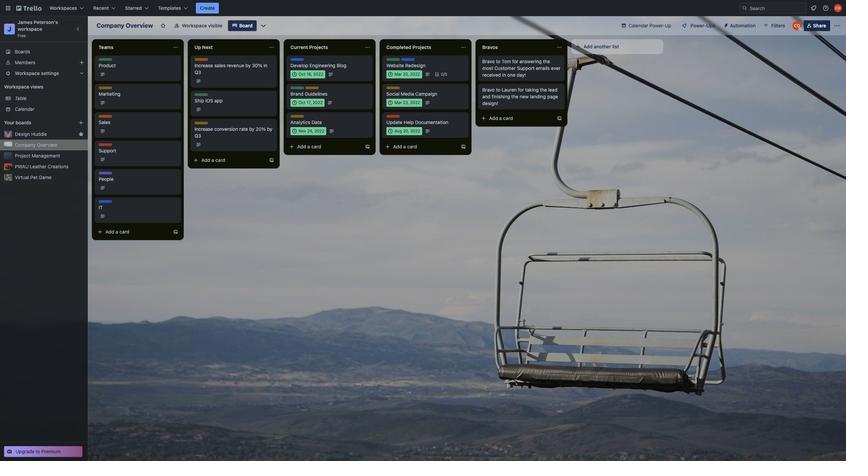 Task type: describe. For each thing, give the bounding box(es) containing it.
color: yellow, title: "marketing" element for increase conversion rate by 20% by q3
[[195, 122, 214, 127]]

views
[[30, 84, 43, 90]]

campaign
[[416, 91, 438, 97]]

add another list button
[[572, 39, 664, 54]]

color: yellow, title: "marketing" element for social media campaign
[[387, 87, 406, 92]]

boards
[[16, 120, 31, 125]]

company overview inside board name text field
[[97, 22, 153, 29]]

landing
[[530, 94, 546, 99]]

2022 for engineering
[[314, 72, 323, 77]]

create
[[200, 5, 215, 11]]

pet
[[30, 174, 38, 180]]

Bravos text field
[[479, 42, 553, 53]]

bravo to lauren for taking the lead and finishing the new landing page design! link
[[483, 87, 561, 107]]

it link
[[99, 204, 177, 211]]

marketing marketing
[[99, 87, 121, 97]]

ups
[[707, 23, 716, 28]]

color: green, title: "product" element up oct 17, 2022 option at the left of page
[[291, 87, 306, 92]]

blog
[[337, 63, 347, 68]]

marketing increase conversion rate by 20% by q3
[[195, 122, 273, 139]]

up inside text field
[[195, 44, 201, 50]]

color: orange, title: "sales" element for sales
[[99, 115, 112, 120]]

to for tom
[[496, 58, 501, 64]]

add a card for analytics data
[[298, 144, 322, 149]]

oct for brand
[[299, 100, 306, 105]]

/
[[444, 72, 445, 77]]

most
[[483, 65, 494, 71]]

update
[[387, 119, 403, 125]]

20, for website
[[403, 72, 409, 77]]

q3 for increase conversion rate by 20% by q3
[[195, 133, 201, 139]]

workspaces button
[[46, 3, 88, 14]]

starred icon image
[[78, 132, 84, 137]]

add a card button for completed projects
[[383, 141, 458, 152]]

mar 23, 2022
[[395, 100, 420, 105]]

project management
[[15, 153, 60, 159]]

another
[[594, 44, 612, 49]]

add a card button for up next
[[191, 155, 266, 166]]

marketing for social media campaign
[[387, 87, 406, 92]]

Board name text field
[[93, 20, 156, 31]]

projects for completed projects
[[413, 44, 432, 50]]

add board image
[[78, 120, 84, 125]]

create from template… image for up next
[[269, 158, 275, 163]]

your boards with 5 items element
[[4, 119, 68, 127]]

sales increase sales revenue by 30% in q3
[[195, 58, 268, 75]]

pwau
[[15, 164, 29, 169]]

0
[[441, 72, 444, 77]]

design!
[[483, 100, 499, 106]]

develop engineering blog link
[[291, 62, 369, 69]]

tom
[[502, 58, 511, 64]]

20%
[[256, 126, 266, 132]]

ship ios app link
[[195, 97, 273, 104]]

bravo to tom for answering the most customer support emails ever received in one day! link
[[483, 58, 561, 78]]

a for sales
[[116, 229, 118, 235]]

product for ship ios app
[[195, 93, 210, 98]]

received
[[483, 72, 501, 78]]

add for current projects
[[298, 144, 306, 149]]

support up "color: purple, title: "people"" element
[[99, 148, 116, 153]]

sales for increase
[[195, 58, 205, 63]]

upgrade
[[16, 449, 34, 454]]

card for completed projects
[[408, 144, 418, 149]]

it inside it develop engineering blog
[[291, 58, 295, 63]]

0 / 5
[[441, 72, 448, 77]]

sales
[[215, 63, 226, 68]]

ship
[[195, 98, 204, 103]]

website redesign link
[[387, 62, 465, 69]]

help
[[404, 119, 414, 125]]

design huddle link
[[15, 131, 76, 138]]

nov 24, 2022
[[299, 128, 325, 134]]

increase for increase sales revenue by 30% in q3
[[195, 63, 213, 68]]

boards link
[[0, 46, 88, 57]]

board
[[240, 23, 253, 28]]

workspace visible button
[[170, 20, 227, 31]]

board link
[[228, 20, 257, 31]]

color: green, title: "product" element down completed
[[387, 58, 402, 63]]

upgrade to premium
[[16, 449, 61, 454]]

recent button
[[89, 3, 120, 14]]

marketing social media campaign
[[387, 87, 438, 97]]

for for taking
[[518, 87, 524, 93]]

j link
[[4, 24, 15, 34]]

Search field
[[748, 3, 807, 13]]

taking
[[526, 87, 539, 93]]

a for update help documentation
[[404, 144, 406, 149]]

marketing link
[[99, 91, 177, 97]]

search image
[[743, 5, 748, 11]]

calendar power-up
[[629, 23, 672, 28]]

update help documentation link
[[387, 119, 465, 126]]

oct for engineering
[[299, 72, 306, 77]]

bravo for customer
[[483, 58, 495, 64]]

emails
[[536, 65, 550, 71]]

color: red, title: "support" element for update
[[387, 115, 403, 120]]

completed
[[387, 44, 412, 50]]

workspace for workspace settings
[[15, 70, 40, 76]]

Oct 18, 2022 checkbox
[[291, 70, 326, 78]]

rate
[[240, 126, 248, 132]]

table link
[[15, 95, 84, 102]]

marketing analytics data
[[291, 115, 322, 125]]

color: green, title: "product" element down the teams
[[99, 58, 114, 63]]

bravo to tom for answering the most customer support emails ever received in one day!
[[483, 58, 561, 78]]

2022 for media
[[411, 100, 420, 105]]

workspace for workspace visible
[[182, 23, 207, 28]]

workspace settings button
[[0, 68, 88, 79]]

product for product
[[99, 58, 114, 63]]

support inside "support support"
[[99, 143, 115, 148]]

workspace views
[[4, 84, 43, 90]]

your
[[4, 120, 14, 125]]

james
[[18, 19, 32, 25]]

this member is an admin of this board. image
[[799, 27, 802, 30]]

current projects
[[291, 44, 328, 50]]

color: blue, title: "it" element for develop
[[291, 58, 304, 63]]

2022 for help
[[411, 128, 421, 134]]

color: red, title: "support" element for support
[[99, 143, 115, 148]]

current
[[291, 44, 308, 50]]

product for website redesign
[[387, 58, 402, 63]]

1 vertical spatial overview
[[37, 142, 57, 148]]

to for premium
[[36, 449, 40, 454]]

oct 17, 2022
[[299, 100, 323, 105]]

james peterson's workspace link
[[18, 19, 59, 32]]

add for teams
[[105, 229, 114, 235]]

people inside the people people
[[99, 172, 112, 177]]

calendar for calendar
[[15, 106, 34, 112]]

starred
[[125, 5, 142, 11]]

share
[[814, 23, 827, 28]]

starred button
[[121, 3, 153, 14]]

marketing for marketing
[[99, 87, 118, 92]]

pwau leather creations
[[15, 164, 69, 169]]

2022 for website
[[411, 72, 420, 77]]

color: yellow, title: "marketing" element up 'oct 17, 2022'
[[306, 87, 325, 92]]

list
[[613, 44, 620, 49]]

18,
[[307, 72, 312, 77]]

day!
[[517, 72, 526, 78]]

game
[[39, 174, 52, 180]]

people people
[[99, 172, 114, 182]]

star or unstar board image
[[161, 23, 166, 28]]

product ship ios app
[[195, 93, 223, 103]]

one
[[508, 72, 516, 78]]

lauren
[[502, 87, 517, 93]]

Aug 20, 2022 checkbox
[[387, 127, 423, 135]]

add for completed projects
[[394, 144, 402, 149]]

in inside sales increase sales revenue by 30% in q3
[[264, 63, 268, 68]]

add a card for increase conversion rate by 20% by q3
[[201, 157, 226, 163]]

virtual
[[15, 174, 29, 180]]

show menu image
[[834, 22, 841, 29]]

customize views image
[[260, 22, 267, 29]]

company inside board name text field
[[97, 22, 124, 29]]

1 power- from the left
[[650, 23, 666, 28]]

card for bravos
[[504, 115, 514, 121]]

2 people from the top
[[99, 176, 114, 182]]

create from template… image for bravos
[[557, 116, 563, 121]]

card for up next
[[216, 157, 226, 163]]

workspace settings
[[15, 70, 59, 76]]

5
[[445, 72, 448, 77]]

color: green, title: "product" element left app on the left top of page
[[195, 93, 210, 98]]



Task type: locate. For each thing, give the bounding box(es) containing it.
add a card down it link
[[105, 229, 130, 235]]

it inside product it website redesign
[[402, 58, 405, 63]]

color: yellow, title: "marketing" element down product product
[[99, 87, 118, 92]]

create from template… image
[[557, 116, 563, 121], [365, 144, 371, 149], [461, 144, 467, 149], [269, 158, 275, 163], [173, 229, 179, 235]]

sales inside sales sales
[[99, 115, 109, 120]]

add inside button
[[584, 44, 593, 49]]

1 vertical spatial workspace
[[15, 70, 40, 76]]

oct
[[299, 72, 306, 77], [299, 100, 306, 105]]

conversion
[[215, 126, 238, 132]]

0 vertical spatial oct
[[299, 72, 306, 77]]

1 vertical spatial for
[[518, 87, 524, 93]]

oct left 17,
[[299, 100, 306, 105]]

create from template… image for completed projects
[[461, 144, 467, 149]]

up
[[666, 23, 672, 28], [195, 44, 201, 50]]

support
[[518, 65, 535, 71], [387, 115, 403, 120], [99, 143, 115, 148], [99, 148, 116, 153]]

0 vertical spatial company
[[97, 22, 124, 29]]

color: orange, title: "sales" element right add board image
[[99, 115, 112, 120]]

product for brand guidelines
[[291, 87, 306, 92]]

marketing for analytics data
[[291, 115, 310, 120]]

2022 for data
[[315, 128, 325, 134]]

add a card button down bravo to lauren for taking the lead and finishing the new landing page design!
[[479, 113, 554, 124]]

0 horizontal spatial company
[[15, 142, 36, 148]]

1 vertical spatial oct
[[299, 100, 306, 105]]

add for up next
[[201, 157, 210, 163]]

bravo inside bravo to tom for answering the most customer support emails ever received in one day!
[[483, 58, 495, 64]]

the down lauren
[[512, 94, 519, 99]]

calendar
[[629, 23, 649, 28], [15, 106, 34, 112]]

color: yellow, title: "marketing" element up mar 23, 2022 option
[[387, 87, 406, 92]]

creations
[[48, 164, 69, 169]]

Oct 17, 2022 checkbox
[[291, 99, 325, 107]]

0 horizontal spatial up
[[195, 44, 201, 50]]

0 horizontal spatial color: orange, title: "sales" element
[[99, 115, 112, 120]]

2 power- from the left
[[691, 23, 707, 28]]

2 q3 from the top
[[195, 133, 201, 139]]

marketing for increase conversion rate by 20% by q3
[[195, 122, 214, 127]]

0 horizontal spatial calendar
[[15, 106, 34, 112]]

upgrade to premium link
[[4, 446, 82, 457]]

20, for help
[[403, 128, 410, 134]]

completed projects
[[387, 44, 432, 50]]

bravo up most
[[483, 58, 495, 64]]

projects up it develop engineering blog
[[309, 44, 328, 50]]

projects up website redesign link
[[413, 44, 432, 50]]

q3 inside marketing increase conversion rate by 20% by q3
[[195, 133, 201, 139]]

up next
[[195, 44, 213, 50]]

1 vertical spatial calendar
[[15, 106, 34, 112]]

1 oct from the top
[[299, 72, 306, 77]]

members
[[15, 60, 35, 65]]

workspace navigation collapse icon image
[[74, 24, 83, 34]]

0 vertical spatial the
[[544, 58, 551, 64]]

filters button
[[762, 20, 788, 31]]

analytics
[[291, 119, 311, 125]]

card down nov 24, 2022
[[312, 144, 322, 149]]

2 oct from the top
[[299, 100, 306, 105]]

sales link
[[99, 119, 177, 126]]

1 bravo from the top
[[483, 58, 495, 64]]

card down "finishing"
[[504, 115, 514, 121]]

support update help documentation
[[387, 115, 449, 125]]

add a card button for teams
[[95, 227, 170, 237]]

up left power-ups button
[[666, 23, 672, 28]]

by for 20%
[[249, 126, 255, 132]]

color: blue, title: "it" element for it
[[99, 200, 112, 205]]

support up 'aug'
[[387, 115, 403, 120]]

20, inside mar 20, 2022 checkbox
[[403, 72, 409, 77]]

calendar down table
[[15, 106, 34, 112]]

the for taking
[[540, 87, 547, 93]]

a for increase conversion rate by 20% by q3
[[212, 157, 214, 163]]

card for current projects
[[312, 144, 322, 149]]

marketing up mar 23, 2022 option
[[387, 87, 406, 92]]

marketing up nov
[[291, 115, 310, 120]]

workspace down members on the top of page
[[15, 70, 40, 76]]

christina overa (christinaovera) image
[[835, 4, 843, 12]]

0 vertical spatial for
[[513, 58, 519, 64]]

0 vertical spatial color: red, title: "support" element
[[387, 115, 403, 120]]

1 horizontal spatial color: red, title: "support" element
[[387, 115, 403, 120]]

color: orange, title: "sales" element
[[195, 58, 208, 63], [99, 115, 112, 120]]

1 people from the top
[[99, 172, 112, 177]]

1 horizontal spatial company
[[97, 22, 124, 29]]

0 vertical spatial 20,
[[403, 72, 409, 77]]

create button
[[196, 3, 219, 14]]

0 vertical spatial bravo
[[483, 58, 495, 64]]

in down 'customer'
[[503, 72, 507, 78]]

0 vertical spatial up
[[666, 23, 672, 28]]

2 horizontal spatial color: blue, title: "it" element
[[402, 58, 415, 63]]

premium
[[41, 449, 61, 454]]

1 q3 from the top
[[195, 69, 201, 75]]

Nov 24, 2022 checkbox
[[291, 127, 327, 135]]

add a card down aug 20, 2022 option
[[394, 144, 418, 149]]

the up the emails
[[544, 58, 551, 64]]

1 vertical spatial the
[[540, 87, 547, 93]]

virtual pet game link
[[15, 174, 84, 181]]

0 horizontal spatial company overview
[[15, 142, 57, 148]]

0 horizontal spatial in
[[264, 63, 268, 68]]

0 horizontal spatial color: red, title: "support" element
[[99, 143, 115, 148]]

0 vertical spatial workspace
[[182, 23, 207, 28]]

bravo inside bravo to lauren for taking the lead and finishing the new landing page design!
[[483, 87, 495, 93]]

visible
[[208, 23, 223, 28]]

add a card for update help documentation
[[394, 144, 418, 149]]

sm image
[[721, 20, 731, 30]]

workspace for workspace views
[[4, 84, 29, 90]]

data
[[312, 119, 322, 125]]

it
[[291, 58, 295, 63], [402, 58, 405, 63], [99, 200, 102, 205], [99, 205, 103, 210]]

add a card down conversion
[[201, 157, 226, 163]]

color: purple, title: "people" element
[[99, 172, 112, 177]]

company
[[97, 22, 124, 29], [15, 142, 36, 148]]

color: yellow, title: "marketing" element for analytics data
[[291, 115, 310, 120]]

for up new
[[518, 87, 524, 93]]

increase inside sales increase sales revenue by 30% in q3
[[195, 63, 213, 68]]

sales inside sales increase sales revenue by 30% in q3
[[195, 58, 205, 63]]

overview
[[126, 22, 153, 29], [37, 142, 57, 148]]

marketing inside marketing analytics data
[[291, 115, 310, 120]]

color: orange, title: "sales" element down the up next
[[195, 58, 208, 63]]

by
[[246, 63, 251, 68], [249, 126, 255, 132], [267, 126, 273, 132]]

1 horizontal spatial in
[[503, 72, 507, 78]]

1 vertical spatial color: red, title: "support" element
[[99, 143, 115, 148]]

marketing down product product
[[99, 87, 118, 92]]

by right rate
[[249, 126, 255, 132]]

2022 right 17,
[[313, 100, 323, 105]]

1 horizontal spatial calendar
[[629, 23, 649, 28]]

2022 down help
[[411, 128, 421, 134]]

to left tom
[[496, 58, 501, 64]]

product inside product product
[[99, 58, 114, 63]]

settings
[[41, 70, 59, 76]]

0 horizontal spatial power-
[[650, 23, 666, 28]]

increase left conversion
[[195, 126, 213, 132]]

analytics data link
[[291, 119, 369, 126]]

mar inside checkbox
[[395, 72, 402, 77]]

design
[[15, 131, 30, 137]]

product inside product ship ios app
[[195, 93, 210, 98]]

card down it link
[[120, 229, 130, 235]]

support inside support update help documentation
[[387, 115, 403, 120]]

color: red, title: "support" element down sales sales
[[99, 143, 115, 148]]

mar for website
[[395, 72, 402, 77]]

to inside bravo to tom for answering the most customer support emails ever received in one day!
[[496, 58, 501, 64]]

ios
[[206, 98, 213, 103]]

marketing left conversion
[[195, 122, 214, 127]]

table
[[15, 95, 27, 101]]

overview down design huddle link
[[37, 142, 57, 148]]

workspace inside dropdown button
[[15, 70, 40, 76]]

2 vertical spatial the
[[512, 94, 519, 99]]

media
[[401, 91, 414, 97]]

a for analytics data
[[308, 144, 310, 149]]

0 vertical spatial color: orange, title: "sales" element
[[195, 58, 208, 63]]

filters
[[772, 23, 786, 28]]

marketing inside the marketing social media campaign
[[387, 87, 406, 92]]

back to home image
[[16, 3, 42, 14]]

1 vertical spatial q3
[[195, 133, 201, 139]]

workspace visible
[[182, 23, 223, 28]]

documentation
[[415, 119, 449, 125]]

it inside it it
[[99, 200, 102, 205]]

2 bravo from the top
[[483, 87, 495, 93]]

for for answering
[[513, 58, 519, 64]]

20, down product it website redesign
[[403, 72, 409, 77]]

1 horizontal spatial up
[[666, 23, 672, 28]]

bravo for and
[[483, 87, 495, 93]]

bravo up and at the right top
[[483, 87, 495, 93]]

add for bravos
[[490, 115, 498, 121]]

1 projects from the left
[[309, 44, 328, 50]]

increase for increase conversion rate by 20% by q3
[[195, 126, 213, 132]]

nov
[[299, 128, 306, 134]]

support link
[[99, 147, 177, 154]]

0 vertical spatial in
[[264, 63, 268, 68]]

product inside product it website redesign
[[387, 58, 402, 63]]

color: blue, title: "it" element
[[291, 58, 304, 63], [402, 58, 415, 63], [99, 200, 112, 205]]

automation
[[731, 23, 757, 28]]

color: red, title: "support" element up 'aug'
[[387, 115, 403, 120]]

product inside "product marketing brand guidelines"
[[291, 87, 306, 92]]

increase conversion rate by 20% by q3 link
[[195, 126, 273, 139]]

in inside bravo to tom for answering the most customer support emails ever received in one day!
[[503, 72, 507, 78]]

add a card button for bravos
[[479, 113, 554, 124]]

create from template… image for teams
[[173, 229, 179, 235]]

workspace up table
[[4, 84, 29, 90]]

primary element
[[0, 0, 847, 16]]

open information menu image
[[823, 5, 830, 11]]

mar left 23,
[[395, 100, 402, 105]]

card down increase conversion rate by 20% by q3 link
[[216, 157, 226, 163]]

q3 for increase sales revenue by 30% in q3
[[195, 69, 201, 75]]

20, right 'aug'
[[403, 128, 410, 134]]

in right 30%
[[264, 63, 268, 68]]

automation button
[[721, 20, 761, 31]]

to up "finishing"
[[496, 87, 501, 93]]

the for answering
[[544, 58, 551, 64]]

0 vertical spatial overview
[[126, 22, 153, 29]]

0 horizontal spatial overview
[[37, 142, 57, 148]]

up left next at the top left
[[195, 44, 201, 50]]

color: yellow, title: "marketing" element left conversion
[[195, 122, 214, 127]]

add a card button down it link
[[95, 227, 170, 237]]

add a card down design!
[[490, 115, 514, 121]]

1 20, from the top
[[403, 72, 409, 77]]

1 vertical spatial up
[[195, 44, 201, 50]]

people down "support support"
[[99, 172, 112, 177]]

social
[[387, 91, 400, 97]]

1 horizontal spatial projects
[[413, 44, 432, 50]]

color: blue, title: "it" element down the current
[[291, 58, 304, 63]]

increase
[[195, 63, 213, 68], [195, 126, 213, 132]]

20,
[[403, 72, 409, 77], [403, 128, 410, 134]]

add a card button for current projects
[[287, 141, 362, 152]]

for inside bravo to lauren for taking the lead and finishing the new landing page design!
[[518, 87, 524, 93]]

a
[[500, 115, 502, 121], [308, 144, 310, 149], [404, 144, 406, 149], [212, 157, 214, 163], [116, 229, 118, 235]]

0 horizontal spatial color: blue, title: "it" element
[[99, 200, 112, 205]]

1 mar from the top
[[395, 72, 402, 77]]

to for lauren
[[496, 87, 501, 93]]

1 horizontal spatial power-
[[691, 23, 707, 28]]

1 vertical spatial company overview
[[15, 142, 57, 148]]

calendar link
[[15, 106, 84, 113]]

support up day!
[[518, 65, 535, 71]]

to right upgrade
[[36, 449, 40, 454]]

to inside bravo to lauren for taking the lead and finishing the new landing page design!
[[496, 87, 501, 93]]

color: blue, title: "it" element up the mar 20, 2022
[[402, 58, 415, 63]]

1 horizontal spatial company overview
[[97, 22, 153, 29]]

0 vertical spatial mar
[[395, 72, 402, 77]]

1 vertical spatial company
[[15, 142, 36, 148]]

virtual pet game
[[15, 174, 52, 180]]

answering
[[520, 58, 542, 64]]

Teams text field
[[95, 42, 169, 53]]

power- inside button
[[691, 23, 707, 28]]

1 horizontal spatial overview
[[126, 22, 153, 29]]

ever
[[552, 65, 561, 71]]

huddle
[[31, 131, 47, 137]]

projects inside current projects text field
[[309, 44, 328, 50]]

projects for current projects
[[309, 44, 328, 50]]

oct left 18,
[[299, 72, 306, 77]]

the inside bravo to tom for answering the most customer support emails ever received in one day!
[[544, 58, 551, 64]]

increase left sales
[[195, 63, 213, 68]]

1 vertical spatial bravo
[[483, 87, 495, 93]]

workspace left visible
[[182, 23, 207, 28]]

calendar up add another list button
[[629, 23, 649, 28]]

2 projects from the left
[[413, 44, 432, 50]]

increase sales revenue by 30% in q3 link
[[195, 62, 273, 76]]

support inside bravo to tom for answering the most customer support emails ever received in one day!
[[518, 65, 535, 71]]

color: yellow, title: "marketing" element up nov
[[291, 115, 310, 120]]

add a card button down "aug 20, 2022"
[[383, 141, 458, 152]]

0 vertical spatial q3
[[195, 69, 201, 75]]

project
[[15, 153, 30, 159]]

card down "aug 20, 2022"
[[408, 144, 418, 149]]

2 20, from the top
[[403, 128, 410, 134]]

color: yellow, title: "marketing" element
[[99, 87, 118, 92], [306, 87, 325, 92], [387, 87, 406, 92], [291, 115, 310, 120], [195, 122, 214, 127]]

1 vertical spatial increase
[[195, 126, 213, 132]]

card
[[504, 115, 514, 121], [312, 144, 322, 149], [408, 144, 418, 149], [216, 157, 226, 163], [120, 229, 130, 235]]

color: orange, title: "sales" element for increase
[[195, 58, 208, 63]]

calendar for calendar power-up
[[629, 23, 649, 28]]

marketing inside "product marketing brand guidelines"
[[306, 87, 325, 92]]

color: red, title: "support" element
[[387, 115, 403, 120], [99, 143, 115, 148]]

company overview down starred
[[97, 22, 153, 29]]

1 vertical spatial color: orange, title: "sales" element
[[99, 115, 112, 120]]

projects inside the completed projects text box
[[413, 44, 432, 50]]

1 vertical spatial to
[[496, 87, 501, 93]]

2022 for brand
[[313, 100, 323, 105]]

Mar 23, 2022 checkbox
[[387, 99, 422, 107]]

management
[[32, 153, 60, 159]]

mar inside option
[[395, 100, 402, 105]]

overview down starred 'dropdown button'
[[126, 22, 153, 29]]

2022 right 23,
[[411, 100, 420, 105]]

overview inside board name text field
[[126, 22, 153, 29]]

color: green, title: "product" element
[[99, 58, 114, 63], [387, 58, 402, 63], [291, 87, 306, 92], [195, 93, 210, 98]]

aug
[[395, 128, 402, 134]]

company down the recent popup button
[[97, 22, 124, 29]]

color: blue, title: "it" element down the people people
[[99, 200, 112, 205]]

the
[[544, 58, 551, 64], [540, 87, 547, 93], [512, 94, 519, 99]]

0 horizontal spatial projects
[[309, 44, 328, 50]]

Current Projects text field
[[287, 42, 361, 53]]

marketing inside marketing increase conversion rate by 20% by q3
[[195, 122, 214, 127]]

sales for sales
[[99, 115, 109, 120]]

company overview link
[[15, 142, 84, 148]]

1 vertical spatial mar
[[395, 100, 402, 105]]

add a card button down nov 24, 2022
[[287, 141, 362, 152]]

james peterson's workspace free
[[18, 19, 59, 38]]

marketing up sales sales
[[99, 91, 121, 97]]

workspaces
[[50, 5, 77, 11]]

1 horizontal spatial color: orange, title: "sales" element
[[195, 58, 208, 63]]

card for teams
[[120, 229, 130, 235]]

1 vertical spatial in
[[503, 72, 507, 78]]

Mar 20, 2022 checkbox
[[387, 70, 422, 78]]

mar down website at left
[[395, 72, 402, 77]]

boards
[[15, 49, 30, 54]]

company overview up project management
[[15, 142, 57, 148]]

mar for media
[[395, 100, 402, 105]]

0 vertical spatial company overview
[[97, 22, 153, 29]]

company up project
[[15, 142, 36, 148]]

Up Next text field
[[191, 42, 265, 53]]

by right 20% at left
[[267, 126, 273, 132]]

templates button
[[154, 3, 192, 14]]

brand
[[291, 91, 304, 97]]

q3 inside sales increase sales revenue by 30% in q3
[[195, 69, 201, 75]]

2 vertical spatial workspace
[[4, 84, 29, 90]]

j
[[8, 25, 11, 33]]

the up landing
[[540, 87, 547, 93]]

lead
[[549, 87, 558, 93]]

2022 right 24,
[[315, 128, 325, 134]]

leather
[[30, 164, 46, 169]]

workspace inside button
[[182, 23, 207, 28]]

2 vertical spatial to
[[36, 449, 40, 454]]

Completed Projects text field
[[383, 42, 457, 53]]

color: yellow, title: "marketing" element for marketing
[[99, 87, 118, 92]]

design huddle
[[15, 131, 47, 137]]

create from template… image for current projects
[[365, 144, 371, 149]]

people
[[99, 172, 112, 177], [99, 176, 114, 182]]

social media campaign link
[[387, 91, 465, 97]]

add a card down nov 24, 2022 checkbox
[[298, 144, 322, 149]]

1 horizontal spatial color: blue, title: "it" element
[[291, 58, 304, 63]]

marketing inside marketing marketing
[[99, 87, 118, 92]]

increase inside marketing increase conversion rate by 20% by q3
[[195, 126, 213, 132]]

people up it it
[[99, 176, 114, 182]]

0 vertical spatial increase
[[195, 63, 213, 68]]

marketing up 'oct 17, 2022'
[[306, 87, 325, 92]]

2022 inside checkbox
[[315, 128, 325, 134]]

2022 right 18,
[[314, 72, 323, 77]]

1 vertical spatial 20,
[[403, 128, 410, 134]]

support down sales sales
[[99, 143, 115, 148]]

2 mar from the top
[[395, 100, 402, 105]]

0 vertical spatial to
[[496, 58, 501, 64]]

add a card button down increase conversion rate by 20% by q3 link
[[191, 155, 266, 166]]

2 increase from the top
[[195, 126, 213, 132]]

christina overa (christinaovera) image
[[793, 21, 802, 30]]

1 increase from the top
[[195, 63, 213, 68]]

0 vertical spatial calendar
[[629, 23, 649, 28]]

projects
[[309, 44, 328, 50], [413, 44, 432, 50]]

to
[[496, 58, 501, 64], [496, 87, 501, 93], [36, 449, 40, 454]]

0 notifications image
[[810, 4, 818, 12]]

for inside bravo to tom for answering the most customer support emails ever received in one day!
[[513, 58, 519, 64]]

add a card for sales
[[105, 229, 130, 235]]

2022 down redesign
[[411, 72, 420, 77]]

by left 30%
[[246, 63, 251, 68]]

next
[[202, 44, 213, 50]]

by for 30%
[[246, 63, 251, 68]]

power-ups button
[[678, 20, 720, 31]]

20, inside aug 20, 2022 option
[[403, 128, 410, 134]]

by inside sales increase sales revenue by 30% in q3
[[246, 63, 251, 68]]

for right tom
[[513, 58, 519, 64]]

app
[[215, 98, 223, 103]]

2022 inside checkbox
[[411, 72, 420, 77]]

recent
[[93, 5, 109, 11]]



Task type: vqa. For each thing, say whether or not it's contained in the screenshot.


